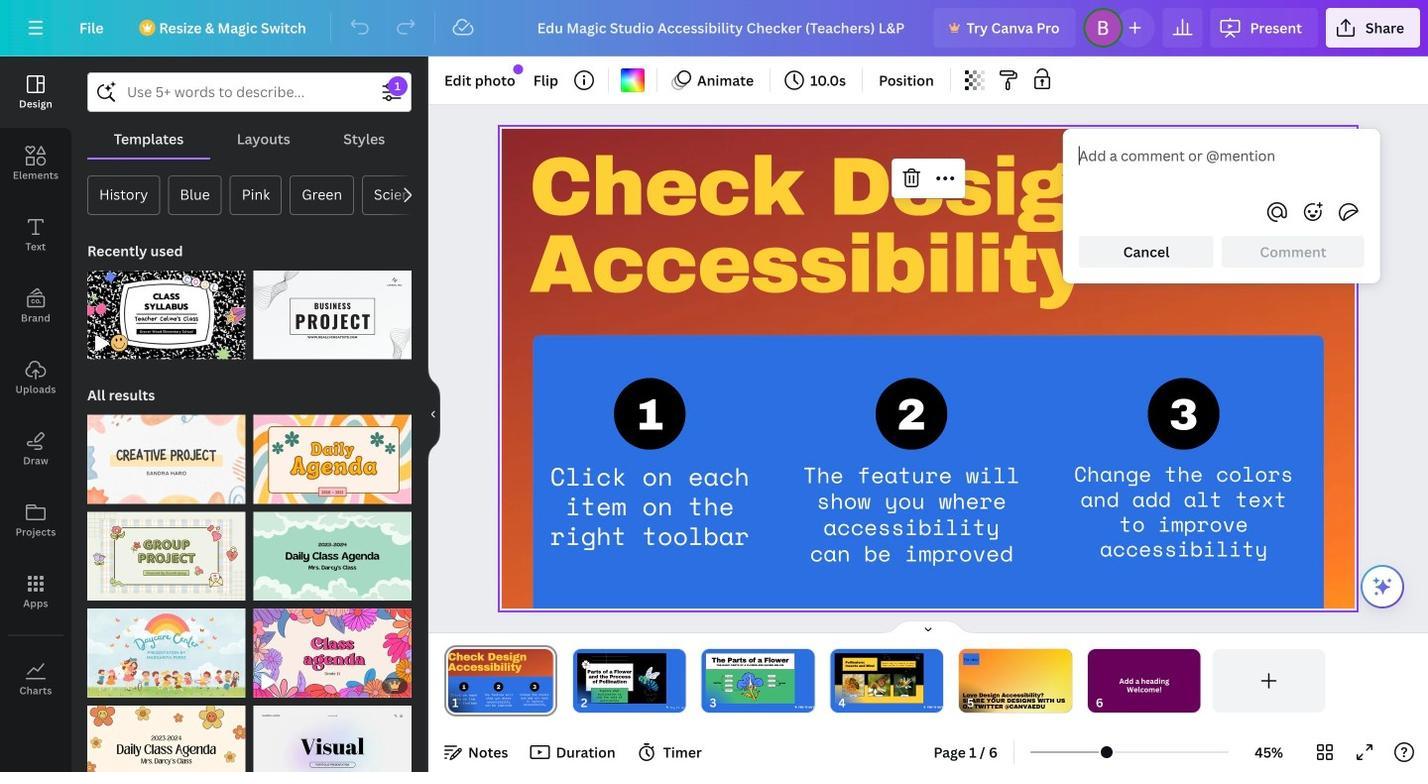 Task type: vqa. For each thing, say whether or not it's contained in the screenshot.
Colorful Floral Illustrative Class Agenda Presentation group
yes



Task type: locate. For each thing, give the bounding box(es) containing it.
Use 5+ words to describe... search field
[[127, 73, 372, 111]]

Design title text field
[[522, 8, 926, 48]]

green colorful cute aesthetic group project presentation group
[[87, 501, 246, 601]]

orange groovy retro daily agenda presentation group
[[254, 404, 412, 504]]

0 horizontal spatial pink rectangle image
[[577, 654, 666, 704]]

Comment draft. Add a comment or @mention. text field
[[1080, 145, 1365, 189]]

pink rectangle image
[[577, 654, 666, 704], [706, 654, 795, 704], [835, 654, 924, 704]]

colorful floral illustrative class agenda presentation group
[[254, 597, 412, 698]]

1 horizontal spatial pink rectangle image
[[706, 654, 795, 704]]

2 horizontal spatial pink rectangle image
[[835, 654, 924, 704]]

Page title text field
[[467, 694, 475, 713]]

2 pink rectangle image from the left
[[706, 654, 795, 704]]

main menu bar
[[0, 0, 1429, 57]]



Task type: describe. For each thing, give the bounding box(es) containing it.
orange and yellow retro flower power daily class agenda template group
[[87, 694, 246, 773]]

gradient minimal portfolio proposal presentation group
[[254, 694, 412, 773]]

Zoom button
[[1237, 737, 1302, 769]]

colorful scrapbook nostalgia class syllabus blank education presentation group
[[87, 259, 246, 360]]

3 pink rectangle image from the left
[[835, 654, 924, 704]]

no colour image
[[621, 68, 645, 92]]

grey minimalist business project presentation group
[[254, 259, 412, 360]]

canva assistant image
[[1371, 575, 1395, 599]]

hide pages image
[[881, 620, 976, 636]]

hide image
[[428, 367, 441, 462]]

multicolor clouds daily class agenda template group
[[254, 501, 412, 601]]

colorful watercolor creative project presentation group
[[87, 404, 246, 504]]

blue green colorful daycare center presentation group
[[87, 597, 246, 698]]

page 1 image
[[445, 650, 557, 713]]

side panel tab list
[[0, 57, 71, 715]]

1 pink rectangle image from the left
[[577, 654, 666, 704]]



